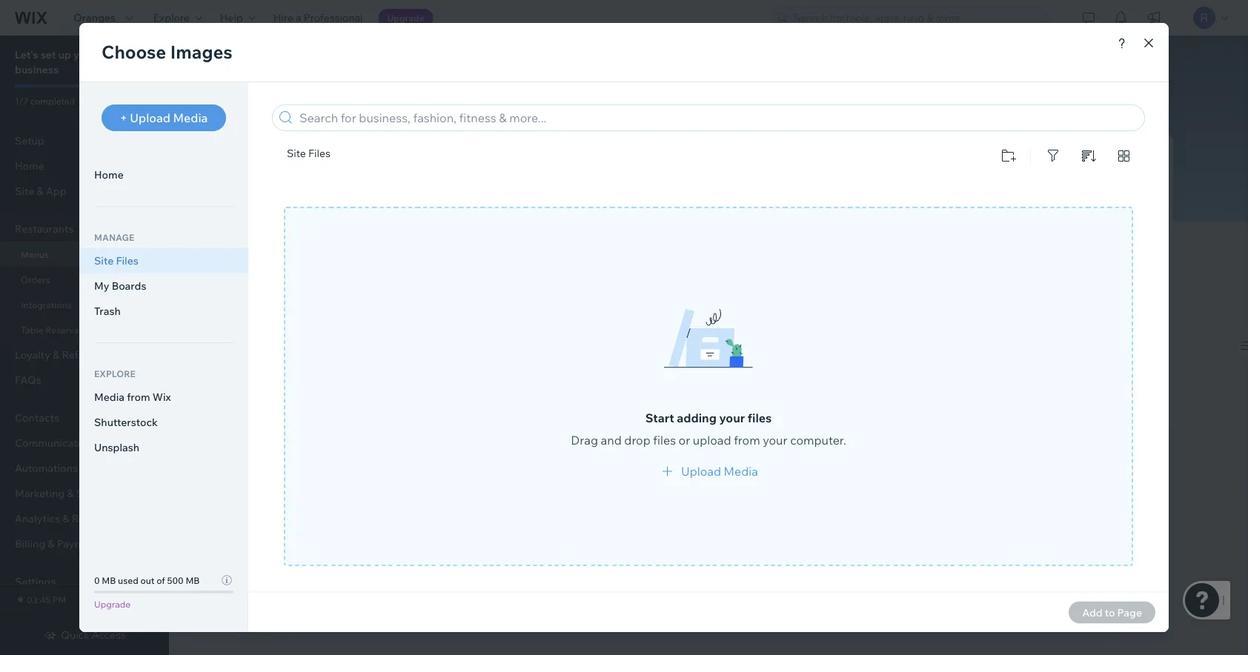 Task type: vqa. For each thing, say whether or not it's contained in the screenshot.
the Discount name
no



Task type: locate. For each thing, give the bounding box(es) containing it.
2 dish info from the left
[[299, 149, 375, 171]]

03:45
[[27, 594, 50, 605]]

a
[[296, 11, 301, 24]]

Dish Labels text field
[[594, 266, 948, 326]]

upgrade
[[387, 12, 424, 23]]

hire
[[273, 11, 293, 24]]

sidebar element
[[0, 36, 169, 655]]

basket
[[339, 80, 417, 110], [567, 199, 609, 216]]

let's set up your business
[[15, 48, 96, 76]]

info
[[297, 149, 325, 167], [342, 149, 375, 171]]

0 horizontal spatial info
[[297, 149, 325, 167]]

1 horizontal spatial small
[[528, 199, 564, 216]]

1 vertical spatial small
[[528, 199, 564, 216]]

any
[[375, 485, 394, 500]]

1 vertical spatial small basket
[[528, 199, 609, 216]]

online
[[893, 149, 940, 167]]

reservations
[[45, 324, 100, 335]]

1 vertical spatial your
[[293, 485, 317, 500]]

help
[[220, 11, 243, 24]]

integrations
[[21, 299, 72, 310]]

0 vertical spatial your
[[73, 48, 96, 61]]

options
[[297, 434, 354, 452]]

your right up
[[73, 48, 96, 61]]

completed
[[30, 95, 75, 106]]

tax
[[888, 189, 904, 202]]

1 horizontal spatial small basket
[[528, 199, 609, 216]]

dish info inside dialog
[[299, 149, 375, 171]]

your up ingredients
[[293, 485, 317, 500]]

Show to customers checkbox
[[593, 421, 720, 438]]

name
[[593, 189, 622, 202]]

1 horizontal spatial your
[[293, 485, 317, 500]]

1 vertical spatial basket
[[567, 199, 609, 216]]

None field
[[598, 208, 787, 233], [823, 208, 870, 233], [907, 208, 944, 233], [598, 208, 787, 233], [823, 208, 870, 233], [907, 208, 944, 233]]

1 dish info from the left
[[262, 149, 325, 167]]

small
[[271, 80, 334, 110], [528, 199, 564, 216]]

03:45 pm
[[27, 594, 66, 605]]

edit button
[[1096, 147, 1155, 169]]

quick access button
[[43, 629, 126, 642]]

quick access
[[61, 629, 126, 641]]

dish info dialog
[[277, 131, 971, 524]]

hire a professional link
[[264, 0, 372, 36]]

e.g.
[[498, 485, 518, 500]]

0 horizontal spatial small basket
[[271, 80, 417, 110]]

0 horizontal spatial your
[[73, 48, 96, 61]]

up
[[58, 48, 71, 61]]

faqs
[[15, 374, 41, 387]]

your inside does your dish have any options or extras? e.g. size, toppings, ingredients
[[293, 485, 317, 500]]

dish info
[[262, 149, 325, 167], [299, 149, 375, 171]]

0 vertical spatial small basket
[[271, 80, 417, 110]]

1 info from the left
[[297, 149, 325, 167]]

automations
[[15, 462, 78, 475]]

let's
[[15, 48, 38, 61]]

professional
[[304, 11, 363, 24]]

2 info from the left
[[342, 149, 375, 171]]

home
[[15, 159, 44, 172]]

0 vertical spatial small
[[271, 80, 334, 110]]

dish
[[320, 485, 343, 500]]

table reservations (new)
[[21, 324, 127, 335]]

image
[[299, 189, 330, 202]]

have
[[346, 485, 372, 500]]

upgrade button
[[378, 9, 433, 27]]

small basket
[[271, 80, 417, 110], [528, 199, 609, 216]]

1/7 completed
[[15, 95, 75, 106]]

access
[[92, 629, 126, 641]]

automations link
[[0, 456, 163, 481]]

1 horizontal spatial basket
[[567, 199, 609, 216]]

online ordering
[[893, 149, 1005, 167]]

1 horizontal spatial info
[[342, 149, 375, 171]]

dish options
[[262, 434, 354, 452]]

0 vertical spatial basket
[[339, 80, 417, 110]]

oranges
[[73, 11, 116, 24]]

menus
[[21, 249, 49, 260]]

1/7
[[15, 95, 28, 106]]

setup
[[15, 134, 44, 147]]

dish
[[262, 149, 293, 167], [299, 149, 338, 171], [262, 434, 293, 452]]

your
[[73, 48, 96, 61], [293, 485, 317, 500]]

table
[[21, 324, 43, 335]]



Task type: describe. For each thing, give the bounding box(es) containing it.
options
[[397, 485, 439, 500]]

$
[[815, 213, 823, 228]]

show to customers
[[614, 422, 720, 437]]

your inside the let's set up your business
[[73, 48, 96, 61]]

setup link
[[0, 128, 163, 153]]

or
[[441, 485, 453, 500]]

home link
[[0, 153, 163, 179]]

faqs link
[[0, 368, 163, 393]]

help button
[[211, 0, 264, 36]]

explore
[[153, 11, 190, 24]]

(new)
[[102, 324, 127, 335]]

ordering
[[943, 149, 1005, 167]]

set
[[41, 48, 56, 61]]

customers
[[661, 422, 720, 437]]

size,
[[521, 485, 544, 500]]

edit
[[1123, 151, 1142, 164]]

does your dish have any options or extras? e.g. size, toppings, ingredients
[[262, 485, 599, 518]]

orders
[[21, 274, 50, 285]]

info inside dialog
[[342, 149, 375, 171]]

inventory
[[893, 200, 945, 210]]

ingredients
[[262, 503, 325, 518]]

show
[[614, 422, 645, 437]]

Search for tools, apps, help & more... field
[[789, 7, 1044, 28]]

does
[[262, 485, 290, 500]]

0 horizontal spatial basket
[[339, 80, 417, 110]]

%
[[898, 213, 907, 228]]

quick
[[61, 629, 89, 641]]

restaurants button
[[0, 216, 163, 242]]

extras?
[[456, 485, 496, 500]]

business
[[15, 63, 59, 76]]

0 horizontal spatial small
[[271, 80, 334, 110]]

toppings,
[[547, 485, 599, 500]]

orders link
[[0, 267, 163, 292]]

price
[[805, 189, 830, 202]]

settings
[[15, 575, 56, 588]]

menus link
[[0, 242, 163, 267]]

table reservations (new) link
[[0, 317, 163, 342]]

restaurants
[[15, 222, 74, 235]]

pm
[[52, 594, 66, 605]]

integrations link
[[0, 292, 163, 317]]

to
[[647, 422, 659, 437]]

dish inside dialog
[[299, 149, 338, 171]]

settings link
[[0, 569, 163, 594]]

hire a professional
[[273, 11, 363, 24]]



